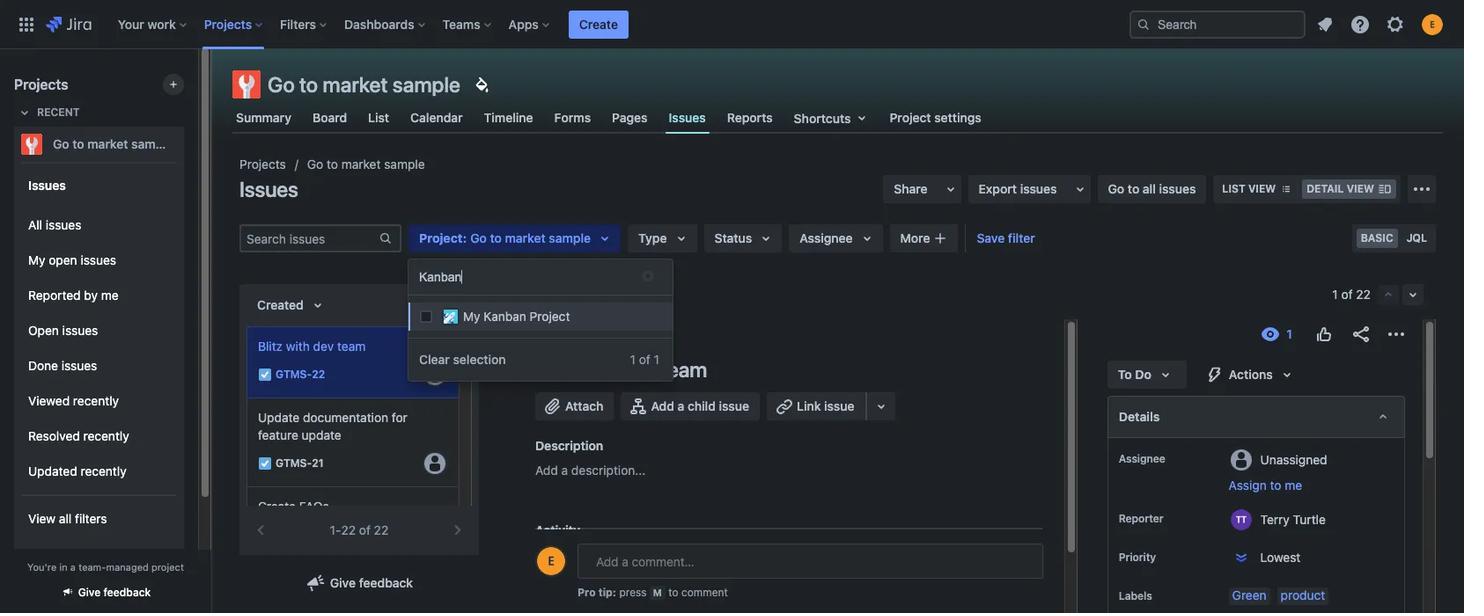 Task type: vqa. For each thing, say whether or not it's contained in the screenshot.
the leftmost 1
yes



Task type: locate. For each thing, give the bounding box(es) containing it.
menu bar
[[577, 545, 819, 566]]

me
[[101, 288, 119, 302], [1285, 478, 1302, 493]]

me right by
[[101, 288, 119, 302]]

clear selection button
[[408, 346, 516, 374]]

reported by me
[[28, 288, 119, 302]]

go up summary
[[268, 72, 295, 97]]

child
[[688, 399, 716, 414]]

primary element
[[11, 0, 1129, 49]]

pro tip: press m to comment
[[578, 586, 728, 600]]

tab list containing issues
[[222, 102, 1453, 134]]

1 issue from the left
[[719, 399, 749, 414]]

0 horizontal spatial gtms-22
[[276, 368, 325, 382]]

team up add a child issue button
[[661, 357, 707, 382]]

list right 'go to all issues' at the right
[[1222, 182, 1245, 195]]

clear selection
[[419, 352, 506, 367]]

all for all issues
[[28, 217, 42, 232]]

give down the 1-
[[330, 576, 356, 591]]

0 horizontal spatial me
[[101, 288, 119, 302]]

issues for leftmost go to market sample link
[[28, 177, 66, 192]]

me down unassigned
[[1285, 478, 1302, 493]]

1 vertical spatial create
[[258, 499, 296, 514]]

recently inside "link"
[[73, 393, 119, 408]]

me inside button
[[1285, 478, 1302, 493]]

0 vertical spatial me
[[101, 288, 119, 302]]

my right refresh image
[[463, 309, 480, 324]]

2 vertical spatial of
[[359, 523, 371, 538]]

1 vertical spatial with
[[579, 357, 618, 382]]

add
[[651, 399, 674, 414], [535, 463, 558, 478]]

1 group from the top
[[21, 162, 177, 548]]

board
[[312, 110, 347, 125]]

open issues
[[28, 323, 98, 338]]

open
[[49, 252, 77, 267]]

0 vertical spatial create
[[579, 16, 618, 31]]

add to starred image
[[179, 134, 200, 155]]

recently down viewed recently "link"
[[83, 428, 129, 443]]

1 view from the left
[[1248, 182, 1276, 195]]

0 vertical spatial projects
[[204, 16, 252, 31]]

view for list view
[[1248, 182, 1276, 195]]

a inside button
[[678, 399, 684, 414]]

to down board link
[[327, 157, 338, 172]]

with
[[286, 339, 310, 354], [579, 357, 618, 382]]

issues up open
[[46, 217, 81, 232]]

1 horizontal spatial give
[[330, 576, 356, 591]]

all issues
[[28, 217, 81, 232]]

1 horizontal spatial dev
[[623, 357, 656, 382]]

project inside tab list
[[890, 110, 931, 125]]

0 horizontal spatial issues
[[28, 177, 66, 192]]

feedback down managed
[[103, 586, 151, 600]]

blitz with dev team down "gtms-22" link
[[535, 357, 707, 382]]

go to market sample link down recent
[[14, 127, 177, 162]]

project for project : go to market sample
[[419, 231, 463, 246]]

view right detail on the right of the page
[[1347, 182, 1374, 195]]

project settings link
[[886, 102, 985, 134]]

0 vertical spatial list
[[368, 110, 389, 125]]

give feedback down 1-22 of 22
[[330, 576, 413, 591]]

my left open
[[28, 252, 45, 267]]

search image
[[1137, 17, 1151, 31]]

to up board
[[299, 72, 318, 97]]

0 horizontal spatial list
[[368, 110, 389, 125]]

to right :
[[490, 231, 502, 246]]

settings image
[[1385, 14, 1406, 35]]

0 vertical spatial dev
[[313, 339, 334, 354]]

give feedback down you're in a team-managed project
[[78, 586, 151, 600]]

project up search text box
[[419, 231, 463, 246]]

assign
[[1229, 478, 1267, 493]]

import and bulk change issues image
[[1411, 179, 1432, 200]]

issues down all issues link
[[81, 252, 116, 267]]

issue
[[719, 399, 749, 414], [824, 399, 854, 414]]

0 horizontal spatial blitz
[[258, 339, 283, 354]]

issues for projects link
[[239, 177, 298, 202]]

list inside list link
[[368, 110, 389, 125]]

sort descending image
[[412, 298, 426, 312]]

0 vertical spatial my
[[28, 252, 45, 267]]

1 vertical spatial add
[[535, 463, 558, 478]]

detail
[[1307, 182, 1344, 195]]

add inside button
[[651, 399, 674, 414]]

2 horizontal spatial issues
[[669, 110, 706, 125]]

0 horizontal spatial project
[[419, 231, 463, 246]]

0 horizontal spatial issue
[[719, 399, 749, 414]]

blitz up attach button
[[535, 357, 575, 382]]

1 for 1 of 1
[[630, 352, 636, 367]]

1 horizontal spatial issue
[[824, 399, 854, 414]]

you're in a team-managed project
[[27, 562, 184, 573]]

1 vertical spatial project
[[419, 231, 463, 246]]

issues
[[1020, 181, 1057, 196], [1159, 181, 1196, 196], [46, 217, 81, 232], [81, 252, 116, 267], [62, 323, 98, 338], [61, 358, 97, 373]]

my for my kanban project
[[463, 309, 480, 324]]

gtms- right task image
[[276, 457, 312, 470]]

dev up add a child issue button
[[623, 357, 656, 382]]

add left child
[[651, 399, 674, 414]]

description...
[[571, 463, 646, 478]]

issues inside button
[[1020, 181, 1057, 196]]

gtms-21
[[276, 457, 324, 470]]

1 horizontal spatial me
[[1285, 478, 1302, 493]]

0 vertical spatial all
[[28, 217, 42, 232]]

of up add a child issue button
[[639, 352, 650, 367]]

2 vertical spatial projects
[[239, 157, 286, 172]]

updated recently link
[[21, 454, 177, 489]]

0 horizontal spatial go to market sample link
[[14, 127, 177, 162]]

blitz up task icon
[[258, 339, 283, 354]]

viewed recently
[[28, 393, 119, 408]]

market right :
[[505, 231, 546, 246]]

issue right child
[[719, 399, 749, 414]]

to right open export issues dropdown icon
[[1128, 181, 1139, 196]]

go down recent
[[53, 136, 69, 151]]

issues for done issues
[[61, 358, 97, 373]]

give
[[330, 576, 356, 591], [78, 586, 101, 600]]

issues
[[669, 110, 706, 125], [239, 177, 298, 202], [28, 177, 66, 192]]

0 vertical spatial gtms-22
[[560, 327, 615, 342]]

go to market sample link down list link
[[307, 154, 425, 175]]

0 horizontal spatial give
[[78, 586, 101, 600]]

give feedback button
[[295, 570, 424, 598], [50, 578, 161, 607]]

0 horizontal spatial my
[[28, 252, 45, 267]]

link
[[797, 399, 821, 414]]

all issues link
[[21, 208, 177, 243]]

0 horizontal spatial blitz with dev team
[[258, 339, 366, 354]]

0 horizontal spatial create
[[258, 499, 296, 514]]

2 group from the top
[[21, 202, 177, 495]]

banner
[[0, 0, 1464, 49]]

dev down order by image
[[313, 339, 334, 354]]

group containing all issues
[[21, 202, 177, 495]]

Search issues text field
[[241, 226, 379, 251]]

issues right pages
[[669, 110, 706, 125]]

issue right link
[[824, 399, 854, 414]]

with down "gtms-22" link
[[579, 357, 618, 382]]

gtms-22 up attach
[[560, 327, 615, 342]]

0 horizontal spatial team
[[337, 339, 366, 354]]

market
[[323, 72, 388, 97], [87, 136, 128, 151], [341, 157, 381, 172], [505, 231, 546, 246]]

open export issues dropdown image
[[1069, 179, 1090, 200]]

all right open export issues dropdown icon
[[1143, 181, 1156, 196]]

in
[[59, 562, 68, 573]]

2 horizontal spatial 1
[[1332, 287, 1338, 302]]

reported
[[28, 288, 81, 302]]

1-22 of 22
[[330, 523, 388, 538]]

comments
[[618, 548, 681, 563]]

gtms-22 right task icon
[[276, 368, 325, 382]]

0 horizontal spatial 1
[[630, 352, 636, 367]]

1 horizontal spatial give feedback
[[330, 576, 413, 591]]

of right the 1-
[[359, 523, 371, 538]]

all inside group
[[28, 217, 42, 232]]

me inside group
[[101, 288, 119, 302]]

1 horizontal spatial blitz
[[535, 357, 575, 382]]

2 view from the left
[[1347, 182, 1374, 195]]

a left child
[[678, 399, 684, 414]]

issues down projects link
[[239, 177, 298, 202]]

1 horizontal spatial blitz with dev team
[[535, 357, 707, 382]]

go to market sample down list link
[[307, 157, 425, 172]]

team up documentation
[[337, 339, 366, 354]]

0 horizontal spatial with
[[286, 339, 310, 354]]

projects button
[[199, 10, 270, 38]]

a for description...
[[561, 463, 568, 478]]

0 horizontal spatial all
[[28, 217, 42, 232]]

1 horizontal spatial a
[[561, 463, 568, 478]]

1 horizontal spatial project
[[530, 309, 570, 324]]

1 vertical spatial gtms-22
[[276, 368, 325, 382]]

recently down the 'done issues' link
[[73, 393, 119, 408]]

documentation
[[303, 410, 388, 425]]

forms link
[[551, 102, 594, 134]]

2 vertical spatial gtms-
[[276, 457, 312, 470]]

feedback down 1-22 of 22
[[359, 576, 413, 591]]

issues right export on the top
[[1020, 181, 1057, 196]]

go
[[268, 72, 295, 97], [53, 136, 69, 151], [307, 157, 323, 172], [1108, 181, 1124, 196], [470, 231, 487, 246]]

create
[[579, 16, 618, 31], [258, 499, 296, 514]]

1 horizontal spatial gtms-22
[[560, 327, 615, 342]]

profile image of eloisefrancis23 image
[[537, 548, 565, 576]]

blitz with dev team
[[258, 339, 366, 354], [535, 357, 707, 382]]

0 vertical spatial a
[[678, 399, 684, 414]]

to do
[[1118, 367, 1151, 382]]

0 horizontal spatial dev
[[313, 339, 334, 354]]

1 vertical spatial all
[[586, 548, 601, 563]]

1 horizontal spatial of
[[639, 352, 650, 367]]

1 vertical spatial go to market sample
[[53, 136, 173, 151]]

vote options: no one has voted for this issue yet. image
[[1313, 324, 1335, 345]]

issues up viewed recently
[[61, 358, 97, 373]]

with down created popup button
[[286, 339, 310, 354]]

0 horizontal spatial give feedback
[[78, 586, 151, 600]]

projects down summary link
[[239, 157, 286, 172]]

tip:
[[598, 586, 616, 600]]

create button
[[569, 10, 629, 38]]

create project image
[[166, 77, 180, 92]]

dashboards
[[344, 16, 414, 31]]

all
[[1143, 181, 1156, 196], [59, 511, 72, 526]]

to
[[299, 72, 318, 97], [72, 136, 84, 151], [327, 157, 338, 172], [1128, 181, 1139, 196], [490, 231, 502, 246], [1270, 478, 1281, 493], [668, 586, 678, 600]]

2 vertical spatial project
[[530, 309, 570, 324]]

add a child issue
[[651, 399, 749, 414]]

gtms-22 link
[[560, 324, 615, 345]]

open share dialog image
[[940, 179, 961, 200]]

export issues button
[[968, 175, 1090, 203]]

0 horizontal spatial view
[[1248, 182, 1276, 195]]

of up share icon at right bottom
[[1341, 287, 1353, 302]]

gtms- down my kanban project at bottom left
[[560, 327, 601, 342]]

group containing issues
[[21, 162, 177, 548]]

green link
[[1229, 588, 1270, 606]]

projects up recent
[[14, 77, 68, 92]]

1 horizontal spatial create
[[579, 16, 618, 31]]

blitz with dev team down order by image
[[258, 339, 366, 354]]

projects for projects popup button
[[204, 16, 252, 31]]

tab list
[[222, 102, 1453, 134]]

created
[[257, 298, 304, 313]]

all up pro
[[586, 548, 601, 563]]

help image
[[1350, 14, 1371, 35]]

give feedback button down you're in a team-managed project
[[50, 578, 161, 607]]

a right in
[[70, 562, 76, 573]]

21
[[312, 457, 324, 470]]

project left settings
[[890, 110, 931, 125]]

jira image
[[46, 14, 91, 35], [46, 14, 91, 35]]

2 horizontal spatial a
[[678, 399, 684, 414]]

all inside button
[[586, 548, 601, 563]]

1 vertical spatial of
[[639, 352, 650, 367]]

1 vertical spatial list
[[1222, 182, 1245, 195]]

0 vertical spatial of
[[1341, 287, 1353, 302]]

Add a comment… field
[[578, 544, 1043, 579]]

give down team-
[[78, 586, 101, 600]]

press
[[619, 586, 647, 600]]

give feedback button down 1-22 of 22
[[295, 570, 424, 598]]

menu bar containing all
[[577, 545, 819, 566]]

by
[[84, 288, 98, 302]]

issues down reported by me at top
[[62, 323, 98, 338]]

go down board link
[[307, 157, 323, 172]]

1 vertical spatial recently
[[83, 428, 129, 443]]

reporter pin to top. only you can see pinned fields. image
[[1167, 512, 1181, 526]]

add down description
[[535, 463, 558, 478]]

all inside the "go to all issues" link
[[1143, 181, 1156, 196]]

blitz
[[258, 339, 283, 354], [535, 357, 575, 382]]

2 vertical spatial recently
[[81, 464, 126, 479]]

1 vertical spatial blitz with dev team
[[535, 357, 707, 382]]

me for reported by me
[[101, 288, 119, 302]]

1 horizontal spatial team
[[661, 357, 707, 382]]

1 horizontal spatial list
[[1222, 182, 1245, 195]]

reported by me link
[[21, 278, 177, 313]]

a down description
[[561, 463, 568, 478]]

all up my open issues
[[28, 217, 42, 232]]

projects inside popup button
[[204, 16, 252, 31]]

1 vertical spatial all
[[59, 511, 72, 526]]

2 horizontal spatial of
[[1341, 287, 1353, 302]]

create inside create faqs link
[[258, 499, 296, 514]]

board link
[[309, 102, 351, 134]]

0 vertical spatial project
[[890, 110, 931, 125]]

to inside button
[[1270, 478, 1281, 493]]

0 horizontal spatial all
[[59, 511, 72, 526]]

comments button
[[613, 545, 687, 566]]

2 horizontal spatial project
[[890, 110, 931, 125]]

sidebar navigation image
[[192, 70, 231, 106]]

1 horizontal spatial all
[[586, 548, 601, 563]]

go to market sample link
[[14, 127, 177, 162], [307, 154, 425, 175]]

1 for 1 of 22
[[1332, 287, 1338, 302]]

issues for open issues
[[62, 323, 98, 338]]

create inside create button
[[579, 16, 618, 31]]

jql
[[1406, 232, 1427, 245]]

recent
[[37, 106, 80, 119]]

1 vertical spatial a
[[561, 463, 568, 478]]

priority
[[1119, 551, 1156, 564]]

project for project settings
[[890, 110, 931, 125]]

team
[[337, 339, 366, 354], [661, 357, 707, 382]]

0 vertical spatial with
[[286, 339, 310, 354]]

projects right work
[[204, 16, 252, 31]]

1 horizontal spatial view
[[1347, 182, 1374, 195]]

1
[[1332, 287, 1338, 302], [630, 352, 636, 367], [654, 352, 659, 367]]

1 horizontal spatial add
[[651, 399, 674, 414]]

issues up "all issues"
[[28, 177, 66, 192]]

to right assign
[[1270, 478, 1281, 493]]

:
[[463, 231, 467, 246]]

order by image
[[307, 295, 328, 316]]

go to market sample up list link
[[268, 72, 460, 97]]

team-
[[78, 562, 106, 573]]

created button
[[246, 291, 339, 320]]

all inside view all filters link
[[59, 511, 72, 526]]

update
[[258, 410, 300, 425]]

feature
[[258, 428, 298, 443]]

go to market sample down recent
[[53, 136, 173, 151]]

1 vertical spatial dev
[[623, 357, 656, 382]]

view left detail on the right of the page
[[1248, 182, 1276, 195]]

group
[[21, 162, 177, 548], [21, 202, 177, 495]]

open
[[28, 323, 59, 338]]

1 vertical spatial me
[[1285, 478, 1302, 493]]

0 vertical spatial add
[[651, 399, 674, 414]]

1 horizontal spatial all
[[1143, 181, 1156, 196]]

project right kanban
[[530, 309, 570, 324]]

2 vertical spatial a
[[70, 562, 76, 573]]

to
[[1118, 367, 1132, 382]]

projects link
[[239, 154, 286, 175]]

go to market sample
[[268, 72, 460, 97], [53, 136, 173, 151], [307, 157, 425, 172]]

gtms- right task icon
[[276, 368, 312, 382]]

1 vertical spatial my
[[463, 309, 480, 324]]

1 vertical spatial blitz
[[535, 357, 575, 382]]

list right board
[[368, 110, 389, 125]]

all right "view"
[[59, 511, 72, 526]]

me for assign to me
[[1285, 478, 1302, 493]]

recently down resolved recently link
[[81, 464, 126, 479]]

0 vertical spatial team
[[337, 339, 366, 354]]

done
[[28, 358, 58, 373]]

0 vertical spatial recently
[[73, 393, 119, 408]]

of for 22
[[1341, 287, 1353, 302]]

1 horizontal spatial issues
[[239, 177, 298, 202]]

recently for viewed recently
[[73, 393, 119, 408]]

1 vertical spatial gtms-
[[276, 368, 312, 382]]

0 vertical spatial all
[[1143, 181, 1156, 196]]

managed
[[106, 562, 149, 573]]

share image
[[1350, 324, 1372, 345]]

1 horizontal spatial go to market sample link
[[307, 154, 425, 175]]

market up list link
[[323, 72, 388, 97]]



Task type: describe. For each thing, give the bounding box(es) containing it.
add for add a child issue
[[651, 399, 674, 414]]

0 vertical spatial blitz
[[258, 339, 283, 354]]

product
[[1281, 588, 1325, 603]]

1 of 22
[[1332, 287, 1371, 302]]

1 vertical spatial projects
[[14, 77, 68, 92]]

resolved
[[28, 428, 80, 443]]

save filter button
[[966, 224, 1046, 253]]

appswitcher icon image
[[16, 14, 37, 35]]

terry turtle
[[1260, 512, 1326, 527]]

filters button
[[275, 10, 334, 38]]

issues for export issues
[[1020, 181, 1057, 196]]

issues for all issues
[[46, 217, 81, 232]]

to right 'm' on the left bottom of page
[[668, 586, 678, 600]]

calendar link
[[407, 102, 466, 134]]

add for add a description...
[[535, 463, 558, 478]]

link issue button
[[767, 393, 867, 421]]

project
[[151, 562, 184, 573]]

viewed recently link
[[21, 384, 177, 419]]

0 vertical spatial go to market sample
[[268, 72, 460, 97]]

done issues link
[[21, 349, 177, 384]]

forms
[[554, 110, 591, 125]]

banner containing your work
[[0, 0, 1464, 49]]

assign to me
[[1229, 478, 1302, 493]]

filters
[[280, 16, 316, 31]]

0 vertical spatial gtms-
[[560, 327, 601, 342]]

assign to me button
[[1229, 477, 1387, 495]]

selection
[[453, 352, 506, 367]]

resolved recently
[[28, 428, 129, 443]]

open issues link
[[21, 313, 177, 349]]

list link
[[365, 102, 393, 134]]

green
[[1232, 588, 1267, 603]]

export
[[979, 181, 1017, 196]]

1 horizontal spatial 1
[[654, 352, 659, 367]]

done issues
[[28, 358, 97, 373]]

my kanban project
[[463, 309, 570, 324]]

addicon image
[[934, 232, 948, 246]]

1 vertical spatial team
[[661, 357, 707, 382]]

filters
[[75, 511, 107, 526]]

lowest
[[1260, 550, 1301, 565]]

create for create faqs
[[258, 499, 296, 514]]

0 horizontal spatial feedback
[[103, 586, 151, 600]]

to down recent
[[72, 136, 84, 151]]

m
[[653, 587, 662, 599]]

kanban
[[484, 309, 526, 324]]

recently for updated recently
[[81, 464, 126, 479]]

recently for resolved recently
[[83, 428, 129, 443]]

refresh image
[[447, 298, 461, 312]]

attach
[[565, 399, 603, 414]]

reports
[[727, 110, 773, 125]]

for
[[392, 410, 407, 425]]

task image
[[258, 368, 272, 382]]

terry
[[1260, 512, 1290, 527]]

1 horizontal spatial give feedback button
[[295, 570, 424, 598]]

actions image
[[1386, 324, 1407, 345]]

your work button
[[112, 10, 193, 38]]

detail view
[[1307, 182, 1374, 195]]

update documentation for feature update
[[258, 410, 407, 443]]

share
[[894, 181, 928, 196]]

2 vertical spatial go to market sample
[[307, 157, 425, 172]]

Search text field
[[419, 270, 463, 284]]

0 vertical spatial blitz with dev team
[[258, 339, 366, 354]]

gtms- for blitz with dev team
[[276, 368, 312, 382]]

do
[[1135, 367, 1151, 382]]

go to all issues
[[1108, 181, 1196, 196]]

task image
[[258, 457, 272, 471]]

filter
[[1008, 231, 1035, 246]]

dashboards button
[[339, 10, 430, 38]]

my open issues
[[28, 252, 116, 267]]

view all filters
[[28, 511, 107, 526]]

market down list link
[[341, 157, 381, 172]]

priority pin to top. only you can see pinned fields. image
[[1160, 551, 1174, 565]]

reporter
[[1119, 512, 1163, 526]]

1 horizontal spatial with
[[579, 357, 618, 382]]

1 of 1
[[630, 352, 659, 367]]

pro
[[578, 586, 596, 600]]

reports link
[[723, 102, 776, 134]]

add a description...
[[535, 463, 646, 478]]

save
[[977, 231, 1005, 246]]

attach button
[[535, 393, 614, 421]]

comment
[[681, 586, 728, 600]]

export issues
[[979, 181, 1057, 196]]

list view
[[1222, 182, 1276, 195]]

resolved recently link
[[21, 419, 177, 454]]

of for 1
[[639, 352, 650, 367]]

notifications image
[[1314, 14, 1335, 35]]

actions
[[1229, 367, 1273, 382]]

0 horizontal spatial give feedback button
[[50, 578, 161, 607]]

1-
[[330, 523, 341, 538]]

2 issue from the left
[[824, 399, 854, 414]]

list for list
[[368, 110, 389, 125]]

your profile and settings image
[[1422, 14, 1443, 35]]

summary link
[[232, 102, 295, 134]]

go right :
[[470, 231, 487, 246]]

timeline
[[484, 110, 533, 125]]

go right open export issues dropdown icon
[[1108, 181, 1124, 196]]

issues left list view
[[1159, 181, 1196, 196]]

projects for projects link
[[239, 157, 286, 172]]

activity
[[535, 523, 580, 538]]

all for all
[[586, 548, 601, 563]]

viewed
[[28, 393, 70, 408]]

pages link
[[608, 102, 651, 134]]

basic
[[1361, 232, 1393, 245]]

my for my open issues
[[28, 252, 45, 267]]

market left add to starred icon
[[87, 136, 128, 151]]

all button
[[581, 545, 606, 566]]

share button
[[883, 175, 961, 203]]

Search field
[[1129, 10, 1306, 38]]

updated recently
[[28, 464, 126, 479]]

1 horizontal spatial feedback
[[359, 576, 413, 591]]

to do button
[[1107, 361, 1187, 389]]

actions button
[[1194, 361, 1308, 389]]

unassigned
[[1260, 452, 1327, 467]]

updated
[[28, 464, 77, 479]]

details element
[[1107, 396, 1405, 438]]

description
[[535, 438, 603, 453]]

you're
[[27, 562, 57, 573]]

a for child
[[678, 399, 684, 414]]

go to all issues link
[[1097, 175, 1206, 203]]

0 horizontal spatial a
[[70, 562, 76, 573]]

turtle
[[1293, 512, 1326, 527]]

settings
[[934, 110, 981, 125]]

list for list view
[[1222, 182, 1245, 195]]

details
[[1119, 409, 1160, 424]]

0 horizontal spatial of
[[359, 523, 371, 538]]

gtms- for update documentation for feature update
[[276, 457, 312, 470]]

view for detail view
[[1347, 182, 1374, 195]]

create for create
[[579, 16, 618, 31]]

collapse recent projects image
[[14, 102, 35, 123]]

give feedback for left give feedback button
[[78, 586, 151, 600]]

timeline link
[[480, 102, 537, 134]]

show:
[[535, 548, 570, 563]]

give feedback for rightmost give feedback button
[[330, 576, 413, 591]]



